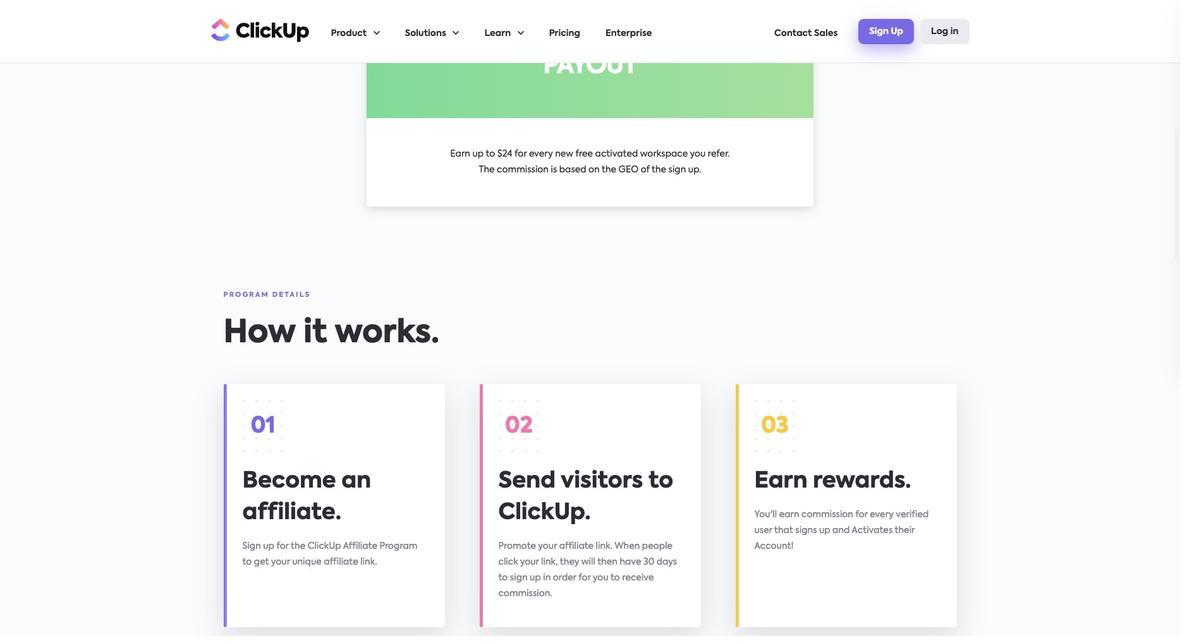 Task type: locate. For each thing, give the bounding box(es) containing it.
for down will
[[579, 574, 591, 583]]

when
[[615, 543, 640, 552]]

link. down "affiliate"
[[361, 558, 377, 567]]

0 horizontal spatial in
[[543, 574, 551, 583]]

signs
[[796, 527, 817, 536]]

receive
[[623, 574, 654, 583]]

contact sales
[[775, 29, 838, 38]]

earn
[[450, 150, 471, 159], [755, 471, 808, 493]]

payout
[[543, 53, 637, 79]]

every up activates at the bottom of page
[[870, 511, 894, 520]]

you down "then"
[[593, 574, 609, 583]]

0 horizontal spatial sign
[[243, 543, 261, 552]]

0 horizontal spatial sign
[[510, 574, 528, 583]]

you up the up.
[[690, 150, 706, 159]]

product button
[[331, 1, 380, 63]]

enterprise link
[[606, 1, 652, 63]]

1 vertical spatial link.
[[361, 558, 377, 567]]

to left get
[[243, 558, 252, 567]]

0 vertical spatial sign
[[669, 166, 686, 175]]

verified
[[896, 511, 929, 520]]

main navigation element
[[331, 1, 970, 63]]

sign
[[669, 166, 686, 175], [510, 574, 528, 583]]

promote
[[499, 543, 536, 552]]

up inside you'll earn commission for every                   verified user that signs up and activates their account!
[[820, 527, 831, 536]]

1 horizontal spatial sign
[[870, 27, 889, 36]]

get
[[254, 558, 269, 567]]

in down link,
[[543, 574, 551, 583]]

affiliate
[[343, 543, 378, 552]]

your right get
[[271, 558, 290, 567]]

pricing link
[[549, 1, 581, 63]]

will
[[582, 558, 596, 567]]

sign up commission.
[[510, 574, 528, 583]]

commission
[[497, 166, 549, 175], [802, 511, 854, 520]]

geo
[[619, 166, 639, 175]]

0 vertical spatial in
[[951, 27, 959, 36]]

0 vertical spatial sign
[[870, 27, 889, 36]]

earn left $24
[[450, 150, 471, 159]]

1 horizontal spatial every
[[870, 511, 894, 520]]

affiliate up they
[[560, 543, 594, 552]]

link. inside promote your affiliate link. when                   people click your link, they will then have 30 days to sign up in order for you to receive commission.
[[596, 543, 613, 552]]

30
[[644, 558, 655, 567]]

then
[[598, 558, 618, 567]]

the right on
[[602, 166, 617, 175]]

up
[[473, 150, 484, 159], [820, 527, 831, 536], [263, 543, 274, 552], [530, 574, 541, 583]]

up up get
[[263, 543, 274, 552]]

of
[[641, 166, 650, 175]]

commission down $24
[[497, 166, 549, 175]]

affiliate
[[560, 543, 594, 552], [324, 558, 358, 567]]

link. up "then"
[[596, 543, 613, 552]]

1 horizontal spatial in
[[951, 27, 959, 36]]

1 vertical spatial sign
[[243, 543, 261, 552]]

1 vertical spatial in
[[543, 574, 551, 583]]

affiliate down the clickup
[[324, 558, 358, 567]]

learn
[[485, 29, 511, 38]]

for inside you'll earn commission for every                   verified user that signs up and activates their account!
[[856, 511, 868, 520]]

0 horizontal spatial affiliate
[[324, 558, 358, 567]]

sign for sign up for the clickup affiliate                   program to get your unique affiliate link.
[[243, 543, 261, 552]]

your
[[538, 543, 557, 552], [271, 558, 290, 567], [520, 558, 539, 567]]

sign left up
[[870, 27, 889, 36]]

to inside sign up for the clickup affiliate                   program to get your unique affiliate link.
[[243, 558, 252, 567]]

link.
[[596, 543, 613, 552], [361, 558, 377, 567]]

it
[[304, 318, 327, 350]]

1 horizontal spatial affiliate
[[560, 543, 594, 552]]

the up unique
[[291, 543, 306, 552]]

1 vertical spatial every
[[870, 511, 894, 520]]

how
[[224, 318, 296, 350]]

refer.
[[708, 150, 730, 159]]

program inside sign up for the clickup affiliate                   program to get your unique affiliate link.
[[380, 543, 418, 552]]

people
[[642, 543, 673, 552]]

in
[[951, 27, 959, 36], [543, 574, 551, 583]]

activates
[[852, 527, 893, 536]]

based
[[560, 166, 587, 175]]

1 vertical spatial earn
[[755, 471, 808, 493]]

you
[[690, 150, 706, 159], [593, 574, 609, 583]]

affiliate inside sign up for the clickup affiliate                   program to get your unique affiliate link.
[[324, 558, 358, 567]]

to right visitors
[[649, 471, 674, 493]]

the commission is based on the geo of the sign up.
[[479, 166, 702, 175]]

to
[[486, 150, 495, 159], [649, 471, 674, 493], [243, 558, 252, 567], [499, 574, 508, 583], [611, 574, 620, 583]]

every
[[529, 150, 553, 159], [870, 511, 894, 520]]

sign up get
[[243, 543, 261, 552]]

program details
[[224, 292, 311, 299]]

every inside you'll earn commission for every                   verified user that signs up and activates their account!
[[870, 511, 894, 520]]

product
[[331, 29, 367, 38]]

free
[[576, 150, 593, 159]]

0 horizontal spatial earn
[[450, 150, 471, 159]]

up up commission.
[[530, 574, 541, 583]]

0 horizontal spatial program
[[224, 292, 269, 299]]

contact
[[775, 29, 812, 38]]

1 horizontal spatial link.
[[596, 543, 613, 552]]

0 vertical spatial every
[[529, 150, 553, 159]]

commission up and
[[802, 511, 854, 520]]

for inside promote your affiliate link. when                   people click your link, they will then have 30 days to sign up in order for you to receive commission.
[[579, 574, 591, 583]]

earn for 03
[[755, 471, 808, 493]]

0 horizontal spatial commission
[[497, 166, 549, 175]]

1 horizontal spatial program
[[380, 543, 418, 552]]

1 vertical spatial you
[[593, 574, 609, 583]]

0 vertical spatial earn
[[450, 150, 471, 159]]

0 vertical spatial program
[[224, 292, 269, 299]]

to left $24
[[486, 150, 495, 159]]

sign left the up.
[[669, 166, 686, 175]]

clickup.
[[499, 503, 591, 525]]

sign inside sign up for the clickup affiliate                   program to get your unique affiliate link.
[[243, 543, 261, 552]]

program right "affiliate"
[[380, 543, 418, 552]]

program
[[224, 292, 269, 299], [380, 543, 418, 552]]

sign up for the clickup affiliate                   program to get your unique affiliate link.
[[243, 543, 418, 567]]

1 horizontal spatial you
[[690, 150, 706, 159]]

for
[[515, 150, 527, 159], [856, 511, 868, 520], [277, 543, 289, 552], [579, 574, 591, 583]]

list
[[331, 1, 775, 63]]

log
[[932, 27, 949, 36]]

for up activates at the bottom of page
[[856, 511, 868, 520]]

the
[[602, 166, 617, 175], [652, 166, 667, 175], [291, 543, 306, 552]]

link. inside sign up for the clickup affiliate                   program to get your unique affiliate link.
[[361, 558, 377, 567]]

program up "how"
[[224, 292, 269, 299]]

1 horizontal spatial commission
[[802, 511, 854, 520]]

1 horizontal spatial earn
[[755, 471, 808, 493]]

sign inside button
[[870, 27, 889, 36]]

log in link
[[921, 19, 970, 44]]

1 vertical spatial sign
[[510, 574, 528, 583]]

unique
[[292, 558, 322, 567]]

affiliate inside promote your affiliate link. when                   people click your link, they will then have 30 days to sign up in order for you to receive commission.
[[560, 543, 594, 552]]

is
[[551, 166, 557, 175]]

0 horizontal spatial the
[[291, 543, 306, 552]]

visitors
[[561, 471, 644, 493]]

for inside sign up for the clickup affiliate                   program to get your unique affiliate link.
[[277, 543, 289, 552]]

your down promote
[[520, 558, 539, 567]]

0 vertical spatial affiliate
[[560, 543, 594, 552]]

affiliate.
[[243, 503, 341, 525]]

1 vertical spatial commission
[[802, 511, 854, 520]]

every up is
[[529, 150, 553, 159]]

0 horizontal spatial you
[[593, 574, 609, 583]]

to down click
[[499, 574, 508, 583]]

1 vertical spatial program
[[380, 543, 418, 552]]

commission.
[[499, 590, 553, 599]]

0 horizontal spatial link.
[[361, 558, 377, 567]]

0 vertical spatial link.
[[596, 543, 613, 552]]

up left and
[[820, 527, 831, 536]]

works.
[[335, 318, 439, 350]]

1 vertical spatial affiliate
[[324, 558, 358, 567]]

for down affiliate.
[[277, 543, 289, 552]]

account!
[[755, 543, 794, 552]]

01
[[251, 416, 276, 438]]

their
[[895, 527, 915, 536]]

in right log
[[951, 27, 959, 36]]

sign
[[870, 27, 889, 36], [243, 543, 261, 552]]

enterprise
[[606, 29, 652, 38]]

learn button
[[485, 1, 524, 63]]

have
[[620, 558, 642, 567]]

the right of
[[652, 166, 667, 175]]

earn up earn
[[755, 471, 808, 493]]

send visitors to clickup.
[[499, 471, 674, 525]]

in inside promote your affiliate link. when                   people click your link, they will then have 30 days to sign up in order for you to receive commission.
[[543, 574, 551, 583]]



Task type: describe. For each thing, give the bounding box(es) containing it.
earn for payout
[[450, 150, 471, 159]]

your inside sign up for the clickup affiliate                   program to get your unique affiliate link.
[[271, 558, 290, 567]]

promote your affiliate link. when                   people click your link, they will then have 30 days to sign up in order for you to receive commission.
[[499, 543, 677, 599]]

your up link,
[[538, 543, 557, 552]]

$24
[[498, 150, 513, 159]]

send
[[499, 471, 556, 493]]

up inside sign up for the clickup affiliate                   program to get your unique affiliate link.
[[263, 543, 274, 552]]

0 vertical spatial commission
[[497, 166, 549, 175]]

you'll earn commission for every                   verified user that signs up and activates their account!
[[755, 511, 929, 552]]

you'll
[[755, 511, 777, 520]]

solutions
[[405, 29, 447, 38]]

commission inside you'll earn commission for every                   verified user that signs up and activates their account!
[[802, 511, 854, 520]]

03
[[762, 416, 789, 438]]

02
[[505, 416, 533, 438]]

up
[[891, 27, 904, 36]]

0 horizontal spatial every
[[529, 150, 553, 159]]

contact sales link
[[775, 1, 838, 63]]

earn up to $24 for every new free activated workspace you refer.
[[450, 150, 730, 159]]

sales
[[815, 29, 838, 38]]

earn rewards.
[[755, 471, 912, 493]]

that
[[775, 527, 794, 536]]

the inside sign up for the clickup affiliate                   program to get your unique affiliate link.
[[291, 543, 306, 552]]

become an affiliate.
[[243, 471, 371, 525]]

activated
[[596, 150, 638, 159]]

sign up
[[870, 27, 904, 36]]

workspace
[[641, 150, 688, 159]]

you inside promote your affiliate link. when                   people click your link, they will then have 30 days to sign up in order for you to receive commission.
[[593, 574, 609, 583]]

click
[[499, 558, 518, 567]]

details
[[272, 292, 311, 299]]

earn
[[780, 511, 800, 520]]

0 vertical spatial you
[[690, 150, 706, 159]]

sign up button
[[859, 19, 915, 44]]

and
[[833, 527, 850, 536]]

an
[[342, 471, 371, 493]]

for right $24
[[515, 150, 527, 159]]

the
[[479, 166, 495, 175]]

2 horizontal spatial the
[[652, 166, 667, 175]]

clickup
[[308, 543, 341, 552]]

they
[[560, 558, 580, 567]]

1 horizontal spatial the
[[602, 166, 617, 175]]

log in
[[932, 27, 959, 36]]

sign inside promote your affiliate link. when                   people click your link, they will then have 30 days to sign up in order for you to receive commission.
[[510, 574, 528, 583]]

up inside promote your affiliate link. when                   people click your link, they will then have 30 days to sign up in order for you to receive commission.
[[530, 574, 541, 583]]

order
[[553, 574, 577, 583]]

1 horizontal spatial sign
[[669, 166, 686, 175]]

up.
[[689, 166, 702, 175]]

become
[[243, 471, 336, 493]]

sign for sign up
[[870, 27, 889, 36]]

user
[[755, 527, 773, 536]]

how it works.
[[224, 318, 439, 350]]

rewards.
[[813, 471, 912, 493]]

to inside send visitors to clickup.
[[649, 471, 674, 493]]

pricing
[[549, 29, 581, 38]]

new
[[555, 150, 574, 159]]

up up the
[[473, 150, 484, 159]]

list containing product
[[331, 1, 775, 63]]

to down "then"
[[611, 574, 620, 583]]

days
[[657, 558, 677, 567]]

link,
[[541, 558, 558, 567]]

on
[[589, 166, 600, 175]]

solutions button
[[405, 1, 459, 63]]



Task type: vqa. For each thing, say whether or not it's contained in the screenshot.
Product popup button
yes



